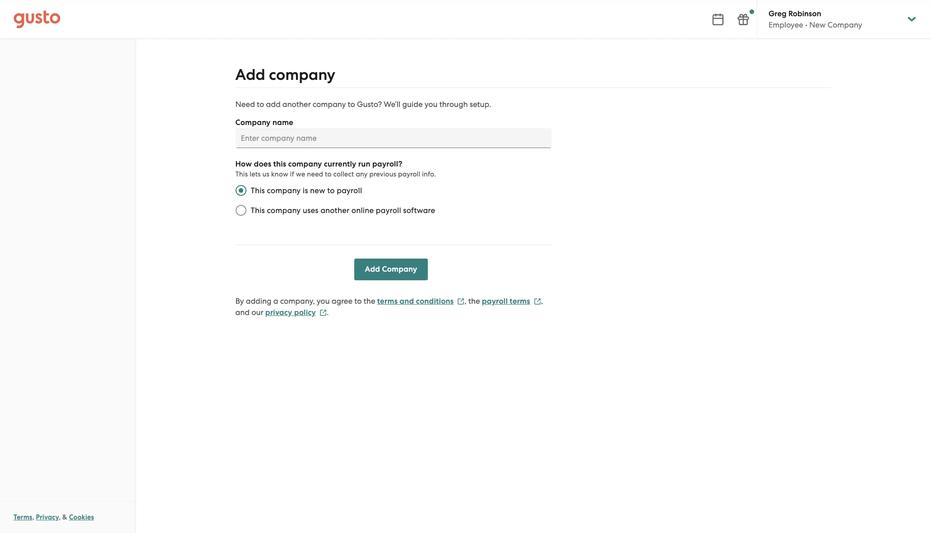 Task type: locate. For each thing, give the bounding box(es) containing it.
and
[[400, 297, 414, 306], [235, 308, 250, 317]]

another right uses
[[321, 206, 350, 215]]

0 vertical spatial another
[[283, 100, 311, 109]]

to inside how does this company currently run payroll? this lets us know if we need to collect any previous payroll info.
[[325, 170, 332, 178]]

company name
[[235, 118, 293, 127]]

opens in a new tab image for terms and conditions
[[458, 298, 465, 305]]

company up terms and conditions
[[382, 265, 417, 274]]

the
[[364, 297, 375, 306], [469, 297, 480, 306]]

2 terms from the left
[[510, 297, 530, 306]]

to
[[257, 100, 264, 109], [348, 100, 355, 109], [325, 170, 332, 178], [327, 186, 335, 195], [355, 297, 362, 306]]

if
[[290, 170, 294, 178]]

gusto navigation element
[[0, 39, 135, 75]]

opens in a new tab image
[[534, 298, 541, 305]]

payroll
[[398, 170, 421, 178], [337, 186, 362, 195], [376, 206, 401, 215], [482, 297, 508, 306]]

payroll right , the
[[482, 297, 508, 306]]

1 horizontal spatial the
[[469, 297, 480, 306]]

you right guide
[[425, 100, 438, 109]]

1 horizontal spatial and
[[400, 297, 414, 306]]

add up "need"
[[235, 65, 265, 84]]

1 vertical spatial add
[[365, 265, 380, 274]]

through
[[440, 100, 468, 109]]

add company button
[[354, 259, 428, 280]]

home image
[[14, 10, 61, 28]]

, left privacy on the left of the page
[[32, 513, 34, 521]]

info.
[[422, 170, 436, 178]]

privacy link
[[36, 513, 59, 521]]

any
[[356, 170, 368, 178]]

name
[[273, 118, 293, 127]]

company inside greg robinson employee • new company
[[828, 20, 863, 29]]

add
[[235, 65, 265, 84], [365, 265, 380, 274]]

another for company
[[283, 100, 311, 109]]

terms down the add company button
[[377, 297, 398, 306]]

privacy policy link
[[265, 308, 327, 317]]

0 vertical spatial this
[[235, 170, 248, 178]]

0 vertical spatial company
[[828, 20, 863, 29]]

and inside , and our
[[235, 308, 250, 317]]

terms
[[377, 297, 398, 306], [510, 297, 530, 306]]

this
[[273, 159, 286, 169]]

0 vertical spatial opens in a new tab image
[[458, 298, 465, 305]]

you up the .
[[317, 297, 330, 306]]

0 horizontal spatial company
[[235, 118, 271, 127]]

opens in a new tab image right conditions
[[458, 298, 465, 305]]

0 horizontal spatial terms
[[377, 297, 398, 306]]

2 vertical spatial company
[[382, 265, 417, 274]]

this for this company is new to payroll
[[251, 186, 265, 195]]

This company uses another online payroll software radio
[[231, 200, 251, 220]]

1 vertical spatial and
[[235, 308, 250, 317]]

add for add company
[[235, 65, 265, 84]]

you
[[425, 100, 438, 109], [317, 297, 330, 306]]

cookies button
[[69, 512, 94, 523]]

uses
[[303, 206, 319, 215]]

, right payroll terms
[[541, 297, 543, 306]]

to left the add
[[257, 100, 264, 109]]

2 vertical spatial this
[[251, 206, 265, 215]]

our
[[252, 308, 263, 317]]

setup.
[[470, 100, 491, 109]]

terms left opens in a new tab image
[[510, 297, 530, 306]]

1 vertical spatial this
[[251, 186, 265, 195]]

another up the name
[[283, 100, 311, 109]]

company right new
[[828, 20, 863, 29]]

this down how
[[235, 170, 248, 178]]

we'll
[[384, 100, 401, 109]]

1 horizontal spatial you
[[425, 100, 438, 109]]

company left uses
[[267, 206, 301, 215]]

run
[[358, 159, 371, 169]]

opens in a new tab image for privacy policy
[[320, 309, 327, 316]]

this down lets
[[251, 186, 265, 195]]

0 horizontal spatial opens in a new tab image
[[320, 309, 327, 316]]

payroll?
[[373, 159, 403, 169]]

.
[[327, 308, 329, 317]]

1 horizontal spatial opens in a new tab image
[[458, 298, 465, 305]]

company for add company
[[269, 65, 335, 84]]

payroll right online
[[376, 206, 401, 215]]

another
[[283, 100, 311, 109], [321, 206, 350, 215]]

company down "need"
[[235, 118, 271, 127]]

0 horizontal spatial another
[[283, 100, 311, 109]]

&
[[62, 513, 67, 521]]

gusto?
[[357, 100, 382, 109]]

we
[[296, 170, 305, 178]]

this
[[235, 170, 248, 178], [251, 186, 265, 195], [251, 206, 265, 215]]

1 horizontal spatial another
[[321, 206, 350, 215]]

opens in a new tab image
[[458, 298, 465, 305], [320, 309, 327, 316]]

add up , and our
[[365, 265, 380, 274]]

add inside button
[[365, 265, 380, 274]]

0 horizontal spatial add
[[235, 65, 265, 84]]

opens in a new tab image inside terms and conditions link
[[458, 298, 465, 305]]

company down know
[[267, 186, 301, 195]]

opens in a new tab image right policy in the left bottom of the page
[[320, 309, 327, 316]]

policy
[[294, 308, 316, 317]]

and down by
[[235, 308, 250, 317]]

need
[[307, 170, 323, 178]]

add company
[[365, 265, 417, 274]]

,
[[465, 297, 467, 306], [541, 297, 543, 306], [32, 513, 34, 521], [59, 513, 61, 521]]

to right agree
[[355, 297, 362, 306]]

0 horizontal spatial the
[[364, 297, 375, 306]]

us
[[263, 170, 270, 178]]

company
[[269, 65, 335, 84], [313, 100, 346, 109], [288, 159, 322, 169], [267, 186, 301, 195], [267, 206, 301, 215]]

to right need
[[325, 170, 332, 178]]

, the
[[465, 297, 480, 306]]

0 horizontal spatial you
[[317, 297, 330, 306]]

opens in a new tab image inside privacy policy link
[[320, 309, 327, 316]]

the right agree
[[364, 297, 375, 306]]

software
[[403, 206, 435, 215]]

add
[[266, 100, 281, 109]]

0 horizontal spatial and
[[235, 308, 250, 317]]

the left payroll terms
[[469, 297, 480, 306]]

need to add another company to gusto? we'll guide you through setup.
[[235, 100, 491, 109]]

and left conditions
[[400, 297, 414, 306]]

, left &
[[59, 513, 61, 521]]

1 horizontal spatial terms
[[510, 297, 530, 306]]

1 horizontal spatial company
[[382, 265, 417, 274]]

this down this company is new to payroll option
[[251, 206, 265, 215]]

2 the from the left
[[469, 297, 480, 306]]

company left gusto?
[[313, 100, 346, 109]]

1 horizontal spatial add
[[365, 265, 380, 274]]

employee
[[769, 20, 804, 29]]

0 vertical spatial and
[[400, 297, 414, 306]]

privacy policy
[[265, 308, 316, 317]]

company up we
[[288, 159, 322, 169]]

company
[[828, 20, 863, 29], [235, 118, 271, 127], [382, 265, 417, 274]]

know
[[271, 170, 288, 178]]

payroll terms
[[482, 297, 530, 306]]

1 vertical spatial opens in a new tab image
[[320, 309, 327, 316]]

company for this company uses another online payroll software
[[267, 206, 301, 215]]

terms and conditions link
[[377, 297, 465, 306]]

•
[[806, 20, 808, 29]]

company up the add
[[269, 65, 335, 84]]

1 vertical spatial another
[[321, 206, 350, 215]]

how does this company currently run payroll? this lets us know if we need to collect any previous payroll info.
[[235, 159, 436, 178]]

1 vertical spatial you
[[317, 297, 330, 306]]

0 vertical spatial add
[[235, 65, 265, 84]]

payroll left info.
[[398, 170, 421, 178]]

2 horizontal spatial company
[[828, 20, 863, 29]]



Task type: describe. For each thing, give the bounding box(es) containing it.
payroll terms link
[[482, 297, 541, 306]]

how
[[235, 159, 252, 169]]

1 vertical spatial company
[[235, 118, 271, 127]]

0 vertical spatial you
[[425, 100, 438, 109]]

this company is new to payroll
[[251, 186, 362, 195]]

, inside , and our
[[541, 297, 543, 306]]

payroll inside how does this company currently run payroll? this lets us know if we need to collect any previous payroll info.
[[398, 170, 421, 178]]

payroll down collect
[[337, 186, 362, 195]]

, right conditions
[[465, 297, 467, 306]]

to right the new
[[327, 186, 335, 195]]

company inside the add company button
[[382, 265, 417, 274]]

Company name field
[[235, 128, 552, 148]]

add for add company
[[365, 265, 380, 274]]

to left gusto?
[[348, 100, 355, 109]]

this for this company uses another online payroll software
[[251, 206, 265, 215]]

agree
[[332, 297, 353, 306]]

cookies
[[69, 513, 94, 521]]

adding
[[246, 297, 272, 306]]

does
[[254, 159, 271, 169]]

, and our
[[235, 297, 543, 317]]

new
[[310, 186, 325, 195]]

terms , privacy , & cookies
[[14, 513, 94, 521]]

robinson
[[789, 9, 822, 19]]

and for our
[[235, 308, 250, 317]]

this inside how does this company currently run payroll? this lets us know if we need to collect any previous payroll info.
[[235, 170, 248, 178]]

this company uses another online payroll software
[[251, 206, 435, 215]]

company inside how does this company currently run payroll? this lets us know if we need to collect any previous payroll info.
[[288, 159, 322, 169]]

online
[[352, 206, 374, 215]]

another for online
[[321, 206, 350, 215]]

terms
[[14, 513, 32, 521]]

privacy
[[36, 513, 59, 521]]

a
[[274, 297, 278, 306]]

and for conditions
[[400, 297, 414, 306]]

guide
[[402, 100, 423, 109]]

is
[[303, 186, 308, 195]]

need
[[235, 100, 255, 109]]

greg robinson employee • new company
[[769, 9, 863, 29]]

privacy
[[265, 308, 292, 317]]

new
[[810, 20, 826, 29]]

company for this company is new to payroll
[[267, 186, 301, 195]]

greg
[[769, 9, 787, 19]]

currently
[[324, 159, 356, 169]]

conditions
[[416, 297, 454, 306]]

terms and conditions
[[377, 297, 454, 306]]

1 the from the left
[[364, 297, 375, 306]]

lets
[[250, 170, 261, 178]]

company,
[[280, 297, 315, 306]]

collect
[[333, 170, 354, 178]]

This company is new to payroll radio
[[231, 181, 251, 200]]

previous
[[370, 170, 397, 178]]

by adding a company, you agree to the
[[235, 297, 375, 306]]

by
[[235, 297, 244, 306]]

terms link
[[14, 513, 32, 521]]

add company
[[235, 65, 335, 84]]

1 terms from the left
[[377, 297, 398, 306]]



Task type: vqa. For each thing, say whether or not it's contained in the screenshot.
Format
no



